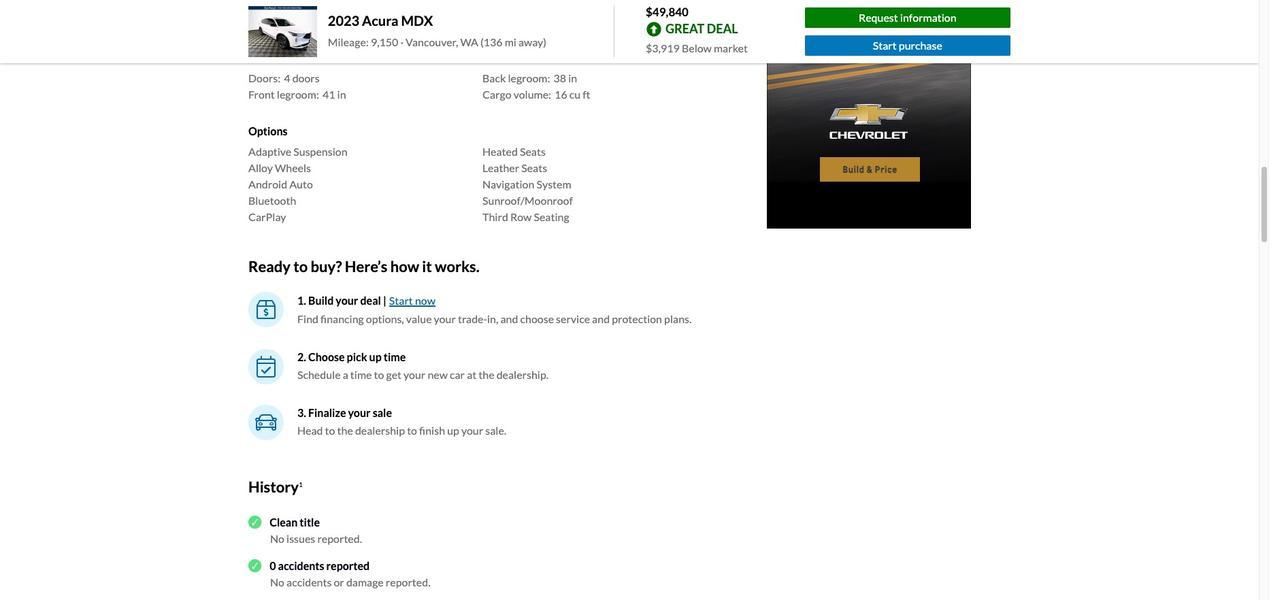 Task type: describe. For each thing, give the bounding box(es) containing it.
to inside 2. choose pick up time schedule a time to get your new car at the dealership.
[[374, 368, 384, 381]]

how
[[390, 257, 419, 275]]

cu
[[569, 88, 581, 101]]

suspension
[[293, 145, 347, 158]]

the inside 3. finalize your sale head to the dealership to finish up your sale.
[[337, 424, 353, 437]]

mdx
[[401, 12, 433, 29]]

no issues reported.
[[270, 532, 362, 545]]

purchase
[[899, 39, 942, 52]]

to left buy?
[[293, 257, 308, 275]]

vdpcheck image for clean title
[[248, 516, 261, 529]]

doors: 4 doors front legroom: 41 in
[[248, 72, 346, 101]]

sale
[[373, 406, 392, 419]]

in,
[[487, 312, 498, 325]]

it
[[422, 257, 432, 275]]

up inside 3. finalize your sale head to the dealership to finish up your sale.
[[447, 424, 459, 437]]

9,150
[[371, 36, 398, 49]]

sunroof/moonroof
[[482, 194, 573, 207]]

$3,919
[[646, 41, 680, 54]]

up inside 2. choose pick up time schedule a time to get your new car at the dealership.
[[369, 350, 382, 363]]

history 1
[[248, 478, 303, 496]]

deal
[[707, 21, 738, 36]]

·
[[400, 36, 403, 49]]

to left finish
[[407, 424, 417, 437]]

ready to buy? here's how it works.
[[248, 257, 479, 275]]

plans.
[[664, 312, 692, 325]]

mileage:
[[328, 36, 369, 49]]

2023 acura mdx mileage: 9,150 · vancouver, wa (136 mi away)
[[328, 12, 546, 49]]

pick
[[347, 350, 367, 363]]

(136
[[480, 36, 503, 49]]

your inside 2. choose pick up time schedule a time to get your new car at the dealership.
[[404, 368, 425, 381]]

a
[[343, 368, 348, 381]]

new
[[428, 368, 448, 381]]

1. build your deal | start now find financing options, value your trade-in, and choose service and protection plans.
[[297, 294, 692, 325]]

back legroom: 38 in cargo volume: 16 cu ft
[[482, 72, 590, 101]]

vancouver,
[[406, 36, 458, 49]]

accidents for no
[[287, 576, 332, 588]]

airbags
[[287, 15, 321, 28]]

start inside '1. build your deal | start now find financing options, value your trade-in, and choose service and protection plans.'
[[389, 294, 413, 307]]

$49,840
[[646, 5, 689, 19]]

reported
[[326, 559, 370, 572]]

41
[[322, 88, 335, 101]]

issues
[[287, 532, 315, 545]]

dealership.
[[496, 368, 549, 381]]

legroom: inside back legroom: 38 in cargo volume: 16 cu ft
[[508, 72, 550, 85]]

0 vertical spatial reported.
[[317, 532, 362, 545]]

great
[[665, 21, 704, 36]]

3.
[[297, 406, 306, 419]]

your left sale.
[[461, 424, 483, 437]]

front
[[248, 88, 275, 101]]

request
[[859, 11, 898, 24]]

0
[[270, 559, 276, 572]]

wheels
[[275, 161, 311, 174]]

at
[[467, 368, 476, 381]]

2.
[[297, 350, 306, 363]]

acura
[[362, 12, 398, 29]]

options
[[248, 125, 288, 138]]

adaptive suspension alloy wheels android auto bluetooth carplay
[[248, 145, 347, 223]]

auto
[[289, 177, 313, 190]]

1 horizontal spatial reported.
[[386, 576, 430, 588]]

financing
[[321, 312, 364, 325]]

ft
[[583, 88, 590, 101]]

great deal
[[665, 21, 738, 36]]

navigation
[[482, 177, 534, 190]]

start now button
[[388, 292, 436, 310]]

wa
[[460, 36, 478, 49]]

0 vertical spatial time
[[384, 350, 406, 363]]

to down finalize
[[325, 424, 335, 437]]

start purchase button
[[805, 35, 1010, 56]]

trade-
[[458, 312, 487, 325]]

no for no issues reported.
[[270, 532, 284, 545]]

information
[[900, 11, 956, 24]]

|
[[383, 294, 386, 307]]

market
[[714, 41, 748, 54]]



Task type: vqa. For each thing, say whether or not it's contained in the screenshot.
top Of
no



Task type: locate. For each thing, give the bounding box(es) containing it.
protection
[[612, 312, 662, 325]]

here's
[[345, 257, 387, 275]]

1 horizontal spatial and
[[592, 312, 610, 325]]

vdpcheck image
[[248, 516, 261, 529], [248, 559, 261, 573]]

and right in,
[[500, 312, 518, 325]]

alloy
[[248, 161, 273, 174]]

and
[[500, 312, 518, 325], [592, 312, 610, 325]]

0 horizontal spatial time
[[350, 368, 372, 381]]

heated seats leather seats navigation system sunroof/moonroof third row seating
[[482, 145, 573, 223]]

16
[[555, 88, 567, 101]]

1 vertical spatial legroom:
[[277, 88, 319, 101]]

carplay
[[248, 210, 286, 223]]

2. choose pick up time schedule a time to get your new car at the dealership.
[[297, 350, 549, 381]]

1 no from the top
[[270, 532, 284, 545]]

legroom:
[[508, 72, 550, 85], [277, 88, 319, 101]]

away)
[[518, 36, 546, 49]]

2023
[[328, 12, 359, 29]]

0 vertical spatial legroom:
[[508, 72, 550, 85]]

head
[[297, 424, 323, 437]]

deal
[[360, 294, 381, 307]]

0 horizontal spatial in
[[337, 88, 346, 101]]

doors
[[292, 72, 320, 85]]

1 vertical spatial seats
[[521, 161, 547, 174]]

system
[[537, 177, 571, 190]]

no
[[270, 532, 284, 545], [270, 576, 284, 588]]

1 horizontal spatial the
[[479, 368, 494, 381]]

1 horizontal spatial legroom:
[[508, 72, 550, 85]]

value
[[406, 312, 432, 325]]

build
[[308, 294, 334, 307]]

finalize
[[308, 406, 346, 419]]

heated
[[482, 145, 518, 158]]

clean
[[270, 516, 298, 529]]

in inside doors: 4 doors front legroom: 41 in
[[337, 88, 346, 101]]

curtain
[[248, 15, 285, 28]]

start right |
[[389, 294, 413, 307]]

the down finalize
[[337, 424, 353, 437]]

0 vertical spatial accidents
[[278, 559, 324, 572]]

1 vertical spatial vdpcheck image
[[248, 559, 261, 573]]

curtain airbags
[[248, 15, 321, 28]]

1 vertical spatial up
[[447, 424, 459, 437]]

accidents for 0
[[278, 559, 324, 572]]

reported.
[[317, 532, 362, 545], [386, 576, 430, 588]]

the
[[479, 368, 494, 381], [337, 424, 353, 437]]

in right 38
[[568, 72, 577, 85]]

no accidents or damage reported.
[[270, 576, 430, 588]]

1 vdpcheck image from the top
[[248, 516, 261, 529]]

back
[[482, 72, 506, 85]]

0 vertical spatial vdpcheck image
[[248, 516, 261, 529]]

up right finish
[[447, 424, 459, 437]]

title
[[300, 516, 320, 529]]

2 and from the left
[[592, 312, 610, 325]]

options,
[[366, 312, 404, 325]]

1
[[299, 480, 303, 488]]

the right at
[[479, 368, 494, 381]]

the inside 2. choose pick up time schedule a time to get your new car at the dealership.
[[479, 368, 494, 381]]

now
[[415, 294, 435, 307]]

1 vertical spatial no
[[270, 576, 284, 588]]

up right the pick
[[369, 350, 382, 363]]

1 vertical spatial accidents
[[287, 576, 332, 588]]

buy?
[[311, 257, 342, 275]]

0 vertical spatial no
[[270, 532, 284, 545]]

to
[[293, 257, 308, 275], [374, 368, 384, 381], [325, 424, 335, 437], [407, 424, 417, 437]]

0 accidents reported
[[270, 559, 370, 572]]

seats up system
[[521, 161, 547, 174]]

bluetooth
[[248, 194, 296, 207]]

no down 0
[[270, 576, 284, 588]]

0 vertical spatial start
[[873, 39, 897, 52]]

0 horizontal spatial reported.
[[317, 532, 362, 545]]

1 vertical spatial the
[[337, 424, 353, 437]]

0 horizontal spatial start
[[389, 294, 413, 307]]

adaptive
[[248, 145, 291, 158]]

dealership
[[355, 424, 405, 437]]

1 vertical spatial in
[[337, 88, 346, 101]]

up
[[369, 350, 382, 363], [447, 424, 459, 437]]

or
[[334, 576, 344, 588]]

choose
[[308, 350, 345, 363]]

choose
[[520, 312, 554, 325]]

0 vertical spatial in
[[568, 72, 577, 85]]

your right value
[[434, 312, 456, 325]]

3. finalize your sale head to the dealership to finish up your sale.
[[297, 406, 506, 437]]

2 no from the top
[[270, 576, 284, 588]]

vdpcheck image left 0
[[248, 559, 261, 573]]

2 vdpcheck image from the top
[[248, 559, 261, 573]]

vdpcheck image left 'clean'
[[248, 516, 261, 529]]

1 and from the left
[[500, 312, 518, 325]]

vdpcheck image for 0 accidents reported
[[248, 559, 261, 573]]

0 vertical spatial seats
[[520, 145, 546, 158]]

measurements
[[248, 52, 321, 65]]

your
[[336, 294, 358, 307], [434, 312, 456, 325], [404, 368, 425, 381], [348, 406, 371, 419], [461, 424, 483, 437]]

sale.
[[485, 424, 506, 437]]

0 vertical spatial the
[[479, 368, 494, 381]]

start inside button
[[873, 39, 897, 52]]

start down request
[[873, 39, 897, 52]]

1.
[[297, 294, 306, 307]]

1 horizontal spatial in
[[568, 72, 577, 85]]

accidents down the issues in the left bottom of the page
[[278, 559, 324, 572]]

and right "service"
[[592, 312, 610, 325]]

volume:
[[514, 88, 551, 101]]

legroom: down doors
[[277, 88, 319, 101]]

schedule
[[297, 368, 341, 381]]

accidents down '0 accidents reported'
[[287, 576, 332, 588]]

finish
[[419, 424, 445, 437]]

service
[[556, 312, 590, 325]]

clean title
[[270, 516, 320, 529]]

your up financing
[[336, 294, 358, 307]]

leather
[[482, 161, 519, 174]]

accidents
[[278, 559, 324, 572], [287, 576, 332, 588]]

seating
[[534, 210, 569, 223]]

1 horizontal spatial start
[[873, 39, 897, 52]]

0 vertical spatial up
[[369, 350, 382, 363]]

damage
[[346, 576, 384, 588]]

time
[[384, 350, 406, 363], [350, 368, 372, 381]]

start
[[873, 39, 897, 52], [389, 294, 413, 307]]

reported. right damage
[[386, 576, 430, 588]]

0 horizontal spatial up
[[369, 350, 382, 363]]

38
[[554, 72, 566, 85]]

1 horizontal spatial time
[[384, 350, 406, 363]]

legroom: inside doors: 4 doors front legroom: 41 in
[[277, 88, 319, 101]]

4
[[284, 72, 290, 85]]

request information button
[[805, 7, 1010, 28]]

1 vertical spatial reported.
[[386, 576, 430, 588]]

no for no accidents or damage reported.
[[270, 576, 284, 588]]

android
[[248, 177, 287, 190]]

third
[[482, 210, 508, 223]]

0 horizontal spatial legroom:
[[277, 88, 319, 101]]

seats
[[520, 145, 546, 158], [521, 161, 547, 174]]

0 horizontal spatial and
[[500, 312, 518, 325]]

your right get
[[404, 368, 425, 381]]

advertisement region
[[767, 0, 971, 229]]

reported. up reported on the left bottom of page
[[317, 532, 362, 545]]

car
[[450, 368, 465, 381]]

in inside back legroom: 38 in cargo volume: 16 cu ft
[[568, 72, 577, 85]]

legroom: up volume:
[[508, 72, 550, 85]]

below
[[682, 41, 712, 54]]

time right a
[[350, 368, 372, 381]]

history
[[248, 478, 299, 496]]

2023 acura mdx image
[[248, 6, 317, 57]]

mi
[[505, 36, 516, 49]]

1 vertical spatial start
[[389, 294, 413, 307]]

seats right heated
[[520, 145, 546, 158]]

get
[[386, 368, 401, 381]]

no down 'clean'
[[270, 532, 284, 545]]

doors:
[[248, 72, 281, 85]]

1 vertical spatial time
[[350, 368, 372, 381]]

0 horizontal spatial the
[[337, 424, 353, 437]]

to left get
[[374, 368, 384, 381]]

your left sale
[[348, 406, 371, 419]]

cargo
[[482, 88, 511, 101]]

1 horizontal spatial up
[[447, 424, 459, 437]]

time up get
[[384, 350, 406, 363]]

in right "41"
[[337, 88, 346, 101]]



